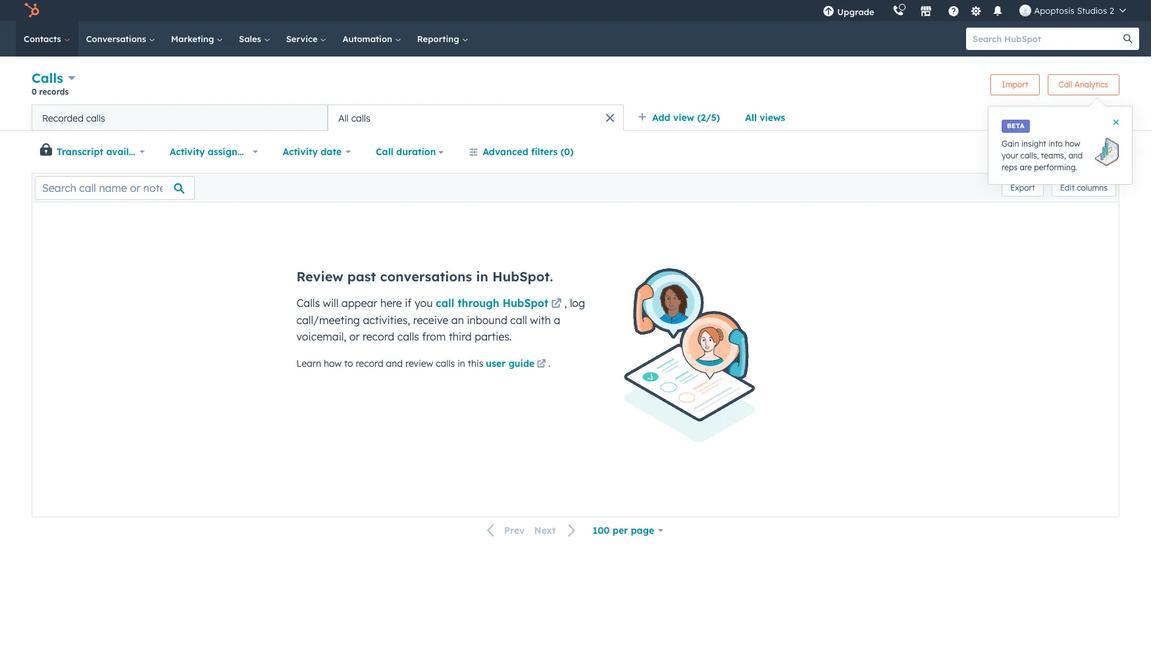 Task type: describe. For each thing, give the bounding box(es) containing it.
apoptosis studios 2
[[1034, 5, 1114, 16]]

recorded calls
[[42, 112, 105, 124]]

, log call/meeting activities, receive an inbound call with a voicemail, or record calls from third parties.
[[297, 297, 585, 344]]

all for all views
[[745, 112, 757, 124]]

calls button
[[32, 68, 75, 88]]

activity assigned to button
[[161, 139, 266, 165]]

call through hubspot
[[436, 297, 549, 310]]

apoptosis studios 2 button
[[1012, 0, 1134, 21]]

prev
[[504, 525, 525, 537]]

save view button
[[1048, 142, 1120, 163]]

link opens in a new window image for user guide
[[537, 360, 546, 370]]

guide
[[509, 358, 535, 370]]

(2/5)
[[697, 112, 720, 124]]

a
[[554, 314, 560, 327]]

Search call name or notes search field
[[35, 176, 195, 200]]

page
[[631, 525, 654, 537]]

view for add
[[673, 112, 695, 124]]

apoptosis
[[1034, 5, 1075, 16]]

1 vertical spatial record
[[356, 358, 384, 370]]

hubspot
[[503, 297, 549, 310]]

to for assigned
[[252, 146, 261, 158]]

add view (2/5) button
[[629, 105, 737, 131]]

call analytics
[[1059, 79, 1109, 89]]

activities,
[[363, 314, 410, 327]]

here
[[380, 297, 402, 310]]

all for all calls
[[338, 112, 349, 124]]

past
[[347, 269, 376, 285]]

all calls
[[338, 112, 370, 124]]

studios
[[1077, 5, 1107, 16]]

menu containing apoptosis studios 2
[[814, 0, 1136, 21]]

user
[[486, 358, 506, 370]]

all calls button
[[328, 105, 624, 131]]

next
[[534, 525, 556, 537]]

(0)
[[561, 146, 574, 158]]

notifications image
[[992, 6, 1004, 18]]

advanced filters (0) button
[[460, 139, 582, 165]]

conversations
[[86, 34, 149, 44]]

100 per page button
[[584, 518, 672, 544]]

your
[[1002, 151, 1019, 161]]

activity date
[[283, 146, 342, 158]]

1 vertical spatial how
[[324, 358, 342, 370]]

all views link
[[737, 105, 794, 131]]

if
[[405, 297, 412, 310]]

sales link
[[231, 21, 278, 57]]

third
[[449, 330, 472, 344]]

calls inside , log call/meeting activities, receive an inbound call with a voicemail, or record calls from third parties.
[[397, 330, 419, 344]]

import button
[[991, 74, 1040, 95]]

review
[[297, 269, 343, 285]]

100 per page
[[593, 525, 654, 537]]

views
[[760, 112, 785, 124]]

records
[[39, 87, 69, 97]]

voicemail,
[[297, 330, 346, 344]]

.
[[548, 358, 551, 370]]

recorded
[[42, 112, 84, 124]]

call inside call through hubspot link
[[436, 297, 454, 310]]

activity for activity date
[[283, 146, 318, 158]]

settings link
[[968, 4, 984, 17]]

inbound
[[467, 314, 507, 327]]

calling icon button
[[888, 2, 910, 19]]

edit columns button
[[1052, 179, 1116, 197]]

call for call duration
[[376, 146, 393, 158]]

learn
[[297, 358, 321, 370]]

calls for calls will appear here if you
[[297, 297, 320, 310]]

duration
[[396, 146, 436, 158]]

columns
[[1077, 183, 1108, 193]]

to for how
[[344, 358, 353, 370]]

transcript available button
[[53, 139, 153, 165]]

search button
[[1117, 28, 1140, 50]]

service
[[286, 34, 320, 44]]

through
[[458, 297, 499, 310]]

gain
[[1002, 139, 1019, 149]]

marketplaces button
[[913, 0, 940, 21]]

you
[[415, 297, 433, 310]]

service link
[[278, 21, 335, 57]]

calls up activity date popup button
[[351, 112, 370, 124]]

beta
[[1007, 122, 1025, 130]]

calls right "review"
[[436, 358, 455, 370]]

calls banner
[[32, 68, 1120, 105]]

transcript available
[[57, 146, 149, 158]]

an
[[451, 314, 464, 327]]

review past conversations in hubspot.
[[297, 269, 553, 285]]

conversations link
[[78, 21, 163, 57]]

advanced
[[483, 146, 528, 158]]

save view
[[1071, 147, 1109, 157]]

add view (2/5)
[[652, 112, 720, 124]]

activity date button
[[274, 139, 359, 165]]

link opens in a new window image
[[551, 297, 562, 313]]

recorded calls button
[[32, 105, 328, 131]]

export button
[[1002, 179, 1044, 197]]

how inside gain insight into how your calls, teams, and reps are performing.
[[1065, 139, 1081, 149]]

teams,
[[1041, 151, 1066, 161]]

user guide link
[[486, 357, 548, 373]]



Task type: locate. For each thing, give the bounding box(es) containing it.
0 vertical spatial view
[[673, 112, 695, 124]]

link opens in a new window image inside the user guide link
[[537, 360, 546, 370]]

upgrade image
[[823, 6, 835, 18]]

0 horizontal spatial calls
[[32, 70, 63, 86]]

sales
[[239, 34, 264, 44]]

0 vertical spatial call
[[436, 297, 454, 310]]

settings image
[[970, 6, 982, 17]]

1 horizontal spatial call
[[510, 314, 527, 327]]

view right add
[[673, 112, 695, 124]]

view inside button
[[1092, 147, 1109, 157]]

calls left will at the left top
[[297, 297, 320, 310]]

call
[[436, 297, 454, 310], [510, 314, 527, 327]]

add
[[652, 112, 671, 124]]

record down or
[[356, 358, 384, 370]]

1 all from the left
[[745, 112, 757, 124]]

call down hubspot
[[510, 314, 527, 327]]

0 horizontal spatial all
[[338, 112, 349, 124]]

0 horizontal spatial view
[[673, 112, 695, 124]]

reps
[[1002, 163, 1018, 172]]

0 vertical spatial and
[[1069, 151, 1083, 161]]

1 vertical spatial in
[[458, 358, 465, 370]]

all up date
[[338, 112, 349, 124]]

record inside , log call/meeting activities, receive an inbound call with a voicemail, or record calls from third parties.
[[363, 330, 395, 344]]

0 horizontal spatial call
[[376, 146, 393, 158]]

0 vertical spatial how
[[1065, 139, 1081, 149]]

automation
[[343, 34, 395, 44]]

call inside button
[[376, 146, 393, 158]]

and right the teams,
[[1069, 151, 1083, 161]]

1 horizontal spatial in
[[476, 269, 488, 285]]

call duration button
[[367, 139, 453, 165]]

1 vertical spatial view
[[1092, 147, 1109, 157]]

how right learn
[[324, 358, 342, 370]]

to down or
[[344, 358, 353, 370]]

calls left from
[[397, 330, 419, 344]]

parties.
[[475, 330, 512, 344]]

how right into
[[1065, 139, 1081, 149]]

and inside gain insight into how your calls, teams, and reps are performing.
[[1069, 151, 1083, 161]]

link opens in a new window image for call through hubspot
[[551, 300, 562, 310]]

calls will appear here if you
[[297, 297, 436, 310]]

activity down recorded calls button
[[170, 146, 205, 158]]

reporting link
[[409, 21, 476, 57]]

1 horizontal spatial to
[[344, 358, 353, 370]]

call inside banner
[[1059, 79, 1073, 89]]

1 vertical spatial to
[[344, 358, 353, 370]]

learn how to record and review calls in this
[[297, 358, 486, 370]]

and left "review"
[[386, 358, 403, 370]]

0 horizontal spatial how
[[324, 358, 342, 370]]

1 vertical spatial call
[[510, 314, 527, 327]]

all inside all calls button
[[338, 112, 349, 124]]

0 horizontal spatial to
[[252, 146, 261, 158]]

advanced filters (0)
[[483, 146, 574, 158]]

view right save
[[1092, 147, 1109, 157]]

in left this on the bottom
[[458, 358, 465, 370]]

1 vertical spatial and
[[386, 358, 403, 370]]

and
[[1069, 151, 1083, 161], [386, 358, 403, 370]]

import
[[1002, 79, 1029, 89]]

appear
[[341, 297, 378, 310]]

analytics
[[1075, 79, 1109, 89]]

this
[[468, 358, 483, 370]]

hubspot image
[[24, 3, 39, 18]]

1 horizontal spatial all
[[745, 112, 757, 124]]

receive
[[413, 314, 448, 327]]

call analytics link
[[1048, 74, 1120, 95]]

1 vertical spatial call
[[376, 146, 393, 158]]

available
[[106, 146, 149, 158]]

to inside popup button
[[252, 146, 261, 158]]

activity assigned to
[[170, 146, 261, 158]]

calls for calls
[[32, 70, 63, 86]]

1 horizontal spatial activity
[[283, 146, 318, 158]]

0 horizontal spatial call
[[436, 297, 454, 310]]

notifications button
[[987, 0, 1009, 21]]

2 all from the left
[[338, 112, 349, 124]]

0 vertical spatial call
[[1059, 79, 1073, 89]]

1 activity from the left
[[170, 146, 205, 158]]

contacts
[[24, 34, 64, 44]]

review
[[405, 358, 433, 370]]

0 vertical spatial in
[[476, 269, 488, 285]]

search image
[[1124, 34, 1133, 43]]

0 vertical spatial record
[[363, 330, 395, 344]]

help image
[[948, 6, 960, 18]]

call/meeting
[[297, 314, 360, 327]]

all inside 'all views' link
[[745, 112, 757, 124]]

Search HubSpot search field
[[966, 28, 1128, 50]]

user guide
[[486, 358, 535, 370]]

how
[[1065, 139, 1081, 149], [324, 358, 342, 370]]

prev button
[[479, 523, 530, 540]]

marketing link
[[163, 21, 231, 57]]

hubspot link
[[16, 3, 49, 18]]

1 horizontal spatial calls
[[297, 297, 320, 310]]

date
[[321, 146, 342, 158]]

menu item
[[884, 0, 886, 21]]

1 vertical spatial calls
[[297, 297, 320, 310]]

activity inside popup button
[[170, 146, 205, 158]]

0 vertical spatial calls
[[32, 70, 63, 86]]

call left the duration
[[376, 146, 393, 158]]

0 horizontal spatial activity
[[170, 146, 205, 158]]

gain insight into how your calls, teams, and reps are performing.
[[1002, 139, 1083, 172]]

all left the views
[[745, 112, 757, 124]]

view for save
[[1092, 147, 1109, 157]]

call up an
[[436, 297, 454, 310]]

are
[[1020, 163, 1032, 172]]

calling icon image
[[893, 5, 905, 17]]

link opens in a new window image inside call through hubspot link
[[551, 300, 562, 310]]

contacts link
[[16, 21, 78, 57]]

export
[[1011, 183, 1035, 193]]

0 records
[[32, 87, 69, 97]]

activity left date
[[283, 146, 318, 158]]

100
[[593, 525, 610, 537]]

transcript
[[57, 146, 103, 158]]

calls right recorded
[[86, 112, 105, 124]]

0
[[32, 87, 37, 97]]

1 horizontal spatial call
[[1059, 79, 1073, 89]]

0 horizontal spatial and
[[386, 358, 403, 370]]

will
[[323, 297, 339, 310]]

call inside , log call/meeting activities, receive an inbound call with a voicemail, or record calls from third parties.
[[510, 314, 527, 327]]

save
[[1071, 147, 1090, 157]]

calls up "0 records"
[[32, 70, 63, 86]]

edit
[[1060, 183, 1075, 193]]

calls,
[[1021, 151, 1039, 161]]

all views
[[745, 112, 785, 124]]

view inside popup button
[[673, 112, 695, 124]]

close image
[[1114, 120, 1119, 125]]

menu
[[814, 0, 1136, 21]]

calls
[[86, 112, 105, 124], [351, 112, 370, 124], [397, 330, 419, 344], [436, 358, 455, 370]]

in up through
[[476, 269, 488, 285]]

calls inside popup button
[[32, 70, 63, 86]]

record down 'activities,'
[[363, 330, 395, 344]]

2 activity from the left
[[283, 146, 318, 158]]

reporting
[[417, 34, 462, 44]]

tara schultz image
[[1020, 5, 1032, 16]]

call through hubspot link
[[436, 297, 564, 313]]

in
[[476, 269, 488, 285], [458, 358, 465, 370]]

hubspot.
[[493, 269, 553, 285]]

call for call analytics
[[1059, 79, 1073, 89]]

marketplaces image
[[921, 6, 932, 18]]

from
[[422, 330, 446, 344]]

,
[[564, 297, 567, 310]]

per
[[613, 525, 628, 537]]

edit columns
[[1060, 183, 1108, 193]]

to right assigned
[[252, 146, 261, 158]]

1 horizontal spatial view
[[1092, 147, 1109, 157]]

log
[[570, 297, 585, 310]]

help button
[[943, 0, 965, 21]]

activity for activity assigned to
[[170, 146, 205, 158]]

1 horizontal spatial how
[[1065, 139, 1081, 149]]

0 horizontal spatial in
[[458, 358, 465, 370]]

link opens in a new window image
[[551, 300, 562, 310], [537, 357, 546, 373], [537, 360, 546, 370]]

pagination navigation
[[479, 522, 584, 540]]

0 vertical spatial to
[[252, 146, 261, 158]]

assigned
[[208, 146, 249, 158]]

call left analytics
[[1059, 79, 1073, 89]]

conversations
[[380, 269, 472, 285]]

1 horizontal spatial and
[[1069, 151, 1083, 161]]

activity inside popup button
[[283, 146, 318, 158]]

with
[[530, 314, 551, 327]]



Task type: vqa. For each thing, say whether or not it's contained in the screenshot.
1st Press to sort. element from the right
no



